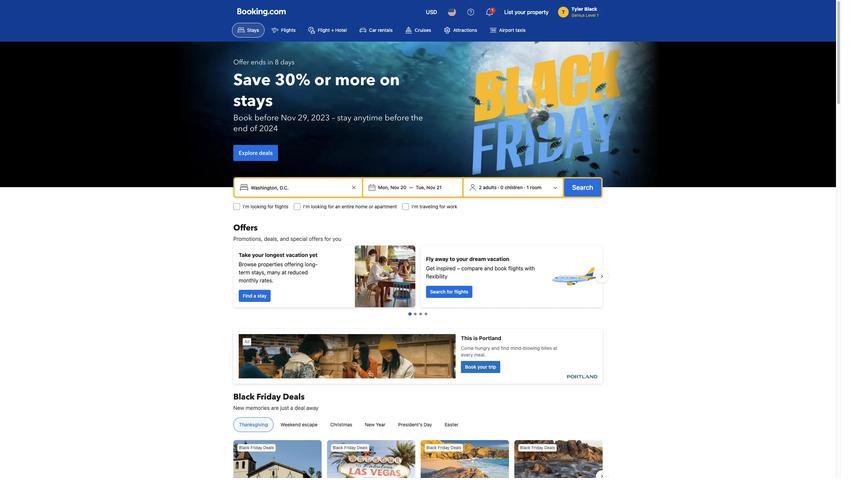 Task type: describe. For each thing, give the bounding box(es) containing it.
1 horizontal spatial or
[[369, 204, 373, 210]]

0 horizontal spatial flights
[[275, 204, 288, 210]]

advertisement region
[[233, 329, 603, 384]]

search for search
[[572, 184, 593, 191]]

day
[[424, 422, 432, 428]]

2
[[479, 185, 482, 190]]

8
[[275, 58, 279, 67]]

1 button
[[482, 4, 498, 20]]

at
[[282, 270, 286, 276]]

your for property
[[515, 9, 526, 15]]

deals
[[259, 150, 273, 156]]

year
[[376, 422, 386, 428]]

search for search for flights
[[430, 289, 446, 295]]

explore
[[239, 150, 258, 156]]

stay inside offer ends in 8 days save 30% or more on stays book before nov 29, 2023 – stay anytime before the end of 2024
[[337, 113, 352, 124]]

new inside black friday deals new memories are just a deal away
[[233, 405, 244, 411]]

apartment
[[375, 204, 397, 210]]

region containing take your longest vacation yet
[[228, 243, 608, 310]]

term
[[239, 270, 250, 276]]

flight + hotel link
[[303, 23, 353, 38]]

home
[[356, 204, 368, 210]]

anytime
[[354, 113, 383, 124]]

monthly
[[239, 278, 258, 284]]

looking for i'm
[[311, 204, 327, 210]]

flights link
[[266, 23, 301, 38]]

stays
[[247, 27, 259, 33]]

ends
[[251, 58, 266, 67]]

take your longest vacation yet image
[[355, 246, 415, 308]]

of
[[250, 123, 257, 134]]

main content containing offers
[[228, 223, 608, 479]]

attractions link
[[438, 23, 483, 38]]

i'm for i'm traveling for work
[[412, 204, 418, 210]]

2 · from the left
[[524, 185, 526, 190]]

weekend
[[281, 422, 301, 428]]

21
[[437, 185, 442, 190]]

or inside offer ends in 8 days save 30% or more on stays book before nov 29, 2023 – stay anytime before the end of 2024
[[314, 69, 331, 91]]

find a stay
[[243, 293, 267, 299]]

new inside button
[[365, 422, 375, 428]]

property
[[527, 9, 549, 15]]

rentals
[[378, 27, 393, 33]]

tue, nov 21 button
[[413, 182, 444, 194]]

inspired
[[436, 266, 456, 272]]

special
[[290, 236, 308, 242]]

flight + hotel
[[318, 27, 347, 33]]

longest
[[265, 252, 285, 258]]

offers
[[309, 236, 323, 242]]

i'm traveling for work
[[412, 204, 457, 210]]

usd
[[426, 9, 437, 15]]

weekend escape
[[281, 422, 318, 428]]

2 adults · 0 children · 1 room
[[479, 185, 542, 190]]

stay inside 'link'
[[257, 293, 267, 299]]

find
[[243, 293, 252, 299]]

president's
[[398, 422, 422, 428]]

mon, nov 20 button
[[376, 182, 409, 194]]

more
[[335, 69, 376, 91]]

black inside tyler black genius level 1
[[585, 6, 597, 12]]

2024
[[259, 123, 278, 134]]

29,
[[298, 113, 309, 124]]

thanksgiving button
[[233, 418, 274, 433]]

1 before from the left
[[255, 113, 279, 124]]

fly away to your dream vacation get inspired – compare and book flights with flexibility
[[426, 256, 535, 280]]

and inside 'offers promotions, deals, and special offers for you'
[[280, 236, 289, 242]]

your inside fly away to your dream vacation get inspired – compare and book flights with flexibility
[[456, 256, 468, 262]]

friday inside black friday deals new memories are just a deal away
[[257, 392, 281, 403]]

book
[[495, 266, 507, 272]]

1 inside button
[[527, 185, 529, 190]]

flight
[[318, 27, 330, 33]]

for down the flexibility
[[447, 289, 453, 295]]

tab list inside main content
[[228, 418, 470, 433]]

black friday deals new memories are just a deal away
[[233, 392, 319, 411]]

cruises link
[[400, 23, 437, 38]]

airport taxis
[[499, 27, 526, 33]]

traveling
[[420, 204, 438, 210]]

are
[[271, 405, 279, 411]]

vacation inside take your longest vacation yet browse properties offering long- term stays, many at reduced monthly rates.
[[286, 252, 308, 258]]

0
[[501, 185, 504, 190]]

away inside black friday deals new memories are just a deal away
[[306, 405, 319, 411]]

tyler black genius level 1
[[572, 6, 599, 18]]

attractions
[[453, 27, 477, 33]]

fly away to your dream vacation image
[[550, 253, 598, 300]]

1 black friday deals link from the left
[[233, 441, 322, 479]]

explore deals link
[[233, 145, 278, 161]]

fly
[[426, 256, 434, 262]]

airport
[[499, 27, 514, 33]]

1 black friday deals from the left
[[239, 446, 274, 451]]

new year
[[365, 422, 386, 428]]

genius
[[572, 13, 585, 18]]

i'm
[[243, 204, 249, 210]]

work
[[447, 204, 457, 210]]

offers promotions, deals, and special offers for you
[[233, 223, 342, 242]]

book
[[233, 113, 253, 124]]

christmas
[[330, 422, 352, 428]]

progress bar inside main content
[[408, 313, 428, 316]]

for for work
[[440, 204, 446, 210]]

president's day
[[398, 422, 432, 428]]

nov inside offer ends in 8 days save 30% or more on stays book before nov 29, 2023 – stay anytime before the end of 2024
[[281, 113, 296, 124]]

+
[[331, 27, 334, 33]]

search for flights link
[[426, 286, 472, 298]]

4 black friday deals link from the left
[[515, 441, 603, 479]]

3 black friday deals link from the left
[[421, 441, 509, 479]]

end
[[233, 123, 248, 134]]

on
[[380, 69, 400, 91]]

search for flights
[[430, 289, 468, 295]]

1 inside dropdown button
[[492, 8, 494, 13]]

airport taxis link
[[484, 23, 532, 38]]

3 black friday deals from the left
[[427, 446, 461, 451]]

to
[[450, 256, 455, 262]]

list your property
[[504, 9, 549, 15]]

mon, nov 20 — tue, nov 21
[[378, 185, 442, 190]]

2 black friday deals link from the left
[[327, 441, 415, 479]]

children
[[505, 185, 523, 190]]

—
[[409, 185, 413, 190]]

t
[[562, 9, 565, 15]]

car rentals
[[369, 27, 393, 33]]

and inside fly away to your dream vacation get inspired – compare and book flights with flexibility
[[484, 266, 493, 272]]

Where are you going? field
[[248, 182, 350, 194]]



Task type: vqa. For each thing, say whether or not it's contained in the screenshot.
"TAB LIST" at bottom containing Thanksgiving
yes



Task type: locate. For each thing, give the bounding box(es) containing it.
i'm left traveling
[[412, 204, 418, 210]]

vacation
[[286, 252, 308, 258], [487, 256, 510, 262]]

2 horizontal spatial nov
[[427, 185, 435, 190]]

1 horizontal spatial 1
[[527, 185, 529, 190]]

search inside search "button"
[[572, 184, 593, 191]]

1 looking from the left
[[251, 204, 266, 210]]

flights down where are you going? field
[[275, 204, 288, 210]]

0 horizontal spatial nov
[[281, 113, 296, 124]]

tue,
[[416, 185, 425, 190]]

tyler
[[572, 6, 583, 12]]

0 horizontal spatial ·
[[498, 185, 499, 190]]

2 before from the left
[[385, 113, 409, 124]]

1 horizontal spatial stay
[[337, 113, 352, 124]]

2 looking from the left
[[311, 204, 327, 210]]

compare
[[462, 266, 483, 272]]

20
[[401, 185, 406, 190]]

new
[[233, 405, 244, 411], [365, 422, 375, 428]]

0 vertical spatial a
[[254, 293, 256, 299]]

1 horizontal spatial away
[[435, 256, 449, 262]]

1 horizontal spatial vacation
[[487, 256, 510, 262]]

vacation inside fly away to your dream vacation get inspired – compare and book flights with flexibility
[[487, 256, 510, 262]]

stay right 2023
[[337, 113, 352, 124]]

mon,
[[378, 185, 389, 190]]

entire
[[342, 204, 354, 210]]

memories
[[246, 405, 270, 411]]

your right the list
[[515, 9, 526, 15]]

1 vertical spatial new
[[365, 422, 375, 428]]

0 vertical spatial region
[[228, 243, 608, 310]]

or right 30%
[[314, 69, 331, 91]]

vacation up offering
[[286, 252, 308, 258]]

for for an
[[328, 204, 334, 210]]

1 vertical spatial a
[[290, 405, 293, 411]]

a inside black friday deals new memories are just a deal away
[[290, 405, 293, 411]]

1 left the list
[[492, 8, 494, 13]]

stay right find
[[257, 293, 267, 299]]

the
[[411, 113, 423, 124]]

booking.com image
[[237, 8, 286, 16]]

offering
[[285, 262, 303, 268]]

stays link
[[232, 23, 265, 38]]

1 vertical spatial region
[[228, 438, 608, 479]]

an
[[335, 204, 341, 210]]

1 horizontal spatial –
[[457, 266, 460, 272]]

2023
[[311, 113, 330, 124]]

level
[[586, 13, 596, 18]]

0 horizontal spatial looking
[[251, 204, 266, 210]]

region
[[228, 243, 608, 310], [228, 438, 608, 479]]

1 region from the top
[[228, 243, 608, 310]]

take
[[239, 252, 251, 258]]

2 horizontal spatial your
[[515, 9, 526, 15]]

nov left 21
[[427, 185, 435, 190]]

before down 'stays'
[[255, 113, 279, 124]]

0 horizontal spatial and
[[280, 236, 289, 242]]

1 horizontal spatial new
[[365, 422, 375, 428]]

christmas button
[[325, 418, 358, 433]]

your for longest
[[252, 252, 264, 258]]

tab list
[[228, 418, 470, 433]]

in
[[268, 58, 273, 67]]

black friday deals link
[[233, 441, 322, 479], [327, 441, 415, 479], [421, 441, 509, 479], [515, 441, 603, 479]]

browse
[[239, 262, 257, 268]]

new year button
[[359, 418, 391, 433]]

0 horizontal spatial or
[[314, 69, 331, 91]]

1 horizontal spatial a
[[290, 405, 293, 411]]

1 vertical spatial away
[[306, 405, 319, 411]]

for left an
[[328, 204, 334, 210]]

0 horizontal spatial i'm
[[303, 204, 310, 210]]

your right take
[[252, 252, 264, 258]]

black friday deals
[[239, 446, 274, 451], [333, 446, 368, 451], [427, 446, 461, 451], [520, 446, 555, 451]]

0 horizontal spatial new
[[233, 405, 244, 411]]

your inside 'link'
[[515, 9, 526, 15]]

2 horizontal spatial 1
[[597, 13, 599, 18]]

1 horizontal spatial nov
[[391, 185, 399, 190]]

search button
[[564, 179, 602, 197]]

search
[[572, 184, 593, 191], [430, 289, 446, 295]]

1 · from the left
[[498, 185, 499, 190]]

flexibility
[[426, 274, 448, 280]]

or right home
[[369, 204, 373, 210]]

1 vertical spatial search
[[430, 289, 446, 295]]

1 inside tyler black genius level 1
[[597, 13, 599, 18]]

nov left '20'
[[391, 185, 399, 190]]

a inside 'link'
[[254, 293, 256, 299]]

new left 'year'
[[365, 422, 375, 428]]

1 horizontal spatial looking
[[311, 204, 327, 210]]

0 horizontal spatial –
[[332, 113, 335, 124]]

your
[[515, 9, 526, 15], [252, 252, 264, 258], [456, 256, 468, 262]]

0 vertical spatial new
[[233, 405, 244, 411]]

2 horizontal spatial flights
[[508, 266, 523, 272]]

1 vertical spatial flights
[[508, 266, 523, 272]]

properties
[[258, 262, 283, 268]]

i'm for i'm looking for an entire home or apartment
[[303, 204, 310, 210]]

with
[[525, 266, 535, 272]]

1 right level
[[597, 13, 599, 18]]

· left the 0
[[498, 185, 499, 190]]

your right to
[[456, 256, 468, 262]]

and
[[280, 236, 289, 242], [484, 266, 493, 272]]

weekend escape button
[[275, 418, 323, 433]]

offers
[[233, 223, 258, 234]]

for for flights
[[268, 204, 274, 210]]

away up inspired on the right
[[435, 256, 449, 262]]

0 vertical spatial away
[[435, 256, 449, 262]]

get
[[426, 266, 435, 272]]

looking for i'm
[[251, 204, 266, 210]]

for right i'm on the top left of the page
[[268, 204, 274, 210]]

0 horizontal spatial your
[[252, 252, 264, 258]]

1 horizontal spatial flights
[[454, 289, 468, 295]]

find a stay link
[[239, 290, 271, 302]]

days
[[280, 58, 295, 67]]

1 vertical spatial and
[[484, 266, 493, 272]]

looking left an
[[311, 204, 327, 210]]

main content
[[228, 223, 608, 479]]

explore deals
[[239, 150, 273, 156]]

and right 'deals,'
[[280, 236, 289, 242]]

and left book in the right of the page
[[484, 266, 493, 272]]

your account menu tyler black genius level 1 element
[[558, 3, 602, 18]]

0 horizontal spatial before
[[255, 113, 279, 124]]

tab list containing thanksgiving
[[228, 418, 470, 433]]

deals
[[283, 392, 305, 403], [263, 446, 274, 451], [357, 446, 368, 451], [451, 446, 461, 451], [545, 446, 555, 451]]

1 horizontal spatial i'm
[[412, 204, 418, 210]]

2 vertical spatial flights
[[454, 289, 468, 295]]

0 vertical spatial and
[[280, 236, 289, 242]]

a right just
[[290, 405, 293, 411]]

list
[[504, 9, 513, 15]]

1 left room
[[527, 185, 529, 190]]

list your property link
[[500, 4, 553, 20]]

for inside 'offers promotions, deals, and special offers for you'
[[325, 236, 331, 242]]

0 vertical spatial –
[[332, 113, 335, 124]]

– right inspired on the right
[[457, 266, 460, 272]]

for left work
[[440, 204, 446, 210]]

search inside search for flights link
[[430, 289, 446, 295]]

1 vertical spatial stay
[[257, 293, 267, 299]]

2 black friday deals from the left
[[333, 446, 368, 451]]

region containing black friday deals
[[228, 438, 608, 479]]

deal
[[295, 405, 305, 411]]

looking right i'm on the top left of the page
[[251, 204, 266, 210]]

flights inside fly away to your dream vacation get inspired – compare and book flights with flexibility
[[508, 266, 523, 272]]

1 vertical spatial –
[[457, 266, 460, 272]]

flights down compare
[[454, 289, 468, 295]]

nov left 29,
[[281, 113, 296, 124]]

easter button
[[439, 418, 464, 433]]

4 black friday deals from the left
[[520, 446, 555, 451]]

stays
[[233, 90, 273, 112]]

0 horizontal spatial stay
[[257, 293, 267, 299]]

away inside fly away to your dream vacation get inspired – compare and book flights with flexibility
[[435, 256, 449, 262]]

adults
[[483, 185, 497, 190]]

0 vertical spatial search
[[572, 184, 593, 191]]

0 vertical spatial or
[[314, 69, 331, 91]]

flights left with
[[508, 266, 523, 272]]

or
[[314, 69, 331, 91], [369, 204, 373, 210]]

your inside take your longest vacation yet browse properties offering long- term stays, many at reduced monthly rates.
[[252, 252, 264, 258]]

flights
[[275, 204, 288, 210], [508, 266, 523, 272], [454, 289, 468, 295]]

dream
[[469, 256, 486, 262]]

0 horizontal spatial 1
[[492, 8, 494, 13]]

2 i'm from the left
[[412, 204, 418, 210]]

· right children
[[524, 185, 526, 190]]

for
[[268, 204, 274, 210], [328, 204, 334, 210], [440, 204, 446, 210], [325, 236, 331, 242], [447, 289, 453, 295]]

before left the at the top
[[385, 113, 409, 124]]

long-
[[305, 262, 318, 268]]

i'm down where are you going? field
[[303, 204, 310, 210]]

vacation up book in the right of the page
[[487, 256, 510, 262]]

2 region from the top
[[228, 438, 608, 479]]

black inside black friday deals new memories are just a deal away
[[233, 392, 255, 403]]

promotions,
[[233, 236, 263, 242]]

0 horizontal spatial search
[[430, 289, 446, 295]]

offer ends in 8 days save 30% or more on stays book before nov 29, 2023 – stay anytime before the end of 2024
[[233, 58, 423, 134]]

0 vertical spatial stay
[[337, 113, 352, 124]]

car
[[369, 27, 377, 33]]

yet
[[309, 252, 318, 258]]

0 horizontal spatial a
[[254, 293, 256, 299]]

– inside fly away to your dream vacation get inspired – compare and book flights with flexibility
[[457, 266, 460, 272]]

offer
[[233, 58, 249, 67]]

1 horizontal spatial your
[[456, 256, 468, 262]]

1 i'm from the left
[[303, 204, 310, 210]]

– right 2023
[[332, 113, 335, 124]]

for left you
[[325, 236, 331, 242]]

just
[[280, 405, 289, 411]]

thanksgiving
[[239, 422, 268, 428]]

usd button
[[422, 4, 441, 20]]

easter
[[445, 422, 459, 428]]

0 horizontal spatial vacation
[[286, 252, 308, 258]]

flights
[[281, 27, 296, 33]]

friday
[[257, 392, 281, 403], [251, 446, 262, 451], [344, 446, 356, 451], [438, 446, 450, 451], [532, 446, 543, 451]]

1 horizontal spatial before
[[385, 113, 409, 124]]

away
[[435, 256, 449, 262], [306, 405, 319, 411]]

progress bar
[[408, 313, 428, 316]]

1 horizontal spatial and
[[484, 266, 493, 272]]

0 horizontal spatial away
[[306, 405, 319, 411]]

0 vertical spatial flights
[[275, 204, 288, 210]]

– inside offer ends in 8 days save 30% or more on stays book before nov 29, 2023 – stay anytime before the end of 2024
[[332, 113, 335, 124]]

deals inside black friday deals new memories are just a deal away
[[283, 392, 305, 403]]

i'm looking for an entire home or apartment
[[303, 204, 397, 210]]

away right deal
[[306, 405, 319, 411]]

many
[[267, 270, 280, 276]]

1 horizontal spatial search
[[572, 184, 593, 191]]

1 horizontal spatial ·
[[524, 185, 526, 190]]

i'm looking for flights
[[243, 204, 288, 210]]

a right find
[[254, 293, 256, 299]]

new left the memories
[[233, 405, 244, 411]]

1 vertical spatial or
[[369, 204, 373, 210]]

save
[[233, 69, 271, 91]]



